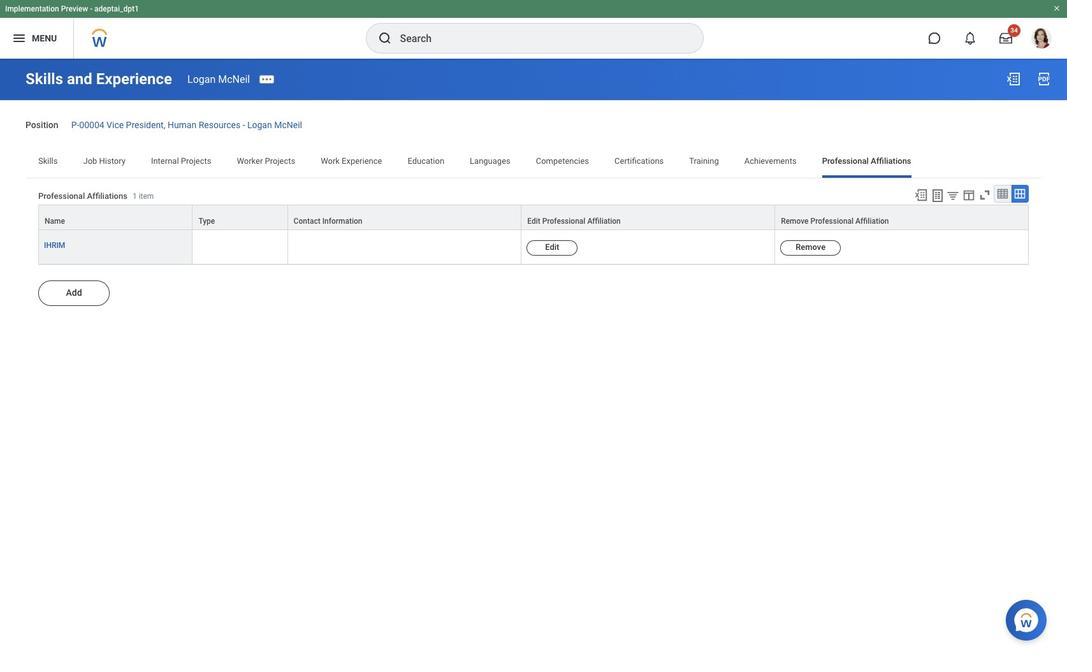 Task type: locate. For each thing, give the bounding box(es) containing it.
0 vertical spatial logan
[[187, 73, 216, 85]]

0 horizontal spatial projects
[[181, 156, 211, 166]]

projects right internal
[[181, 156, 211, 166]]

1 horizontal spatial -
[[243, 120, 245, 130]]

name button
[[39, 205, 192, 229]]

2 affiliation from the left
[[856, 217, 889, 226]]

skills for skills and experience
[[26, 70, 63, 88]]

skills
[[26, 70, 63, 88], [38, 156, 58, 166]]

mcneil
[[218, 73, 250, 85], [274, 120, 302, 130]]

2 cell from the left
[[288, 230, 522, 265]]

0 horizontal spatial edit
[[528, 217, 541, 226]]

name
[[45, 217, 65, 226]]

affiliation inside popup button
[[588, 217, 621, 226]]

logan up worker projects at the top left of the page
[[247, 120, 272, 130]]

00004
[[79, 120, 104, 130]]

item
[[139, 192, 154, 201]]

1 horizontal spatial affiliations
[[871, 156, 912, 166]]

fullscreen image
[[978, 188, 992, 202]]

menu button
[[0, 18, 73, 59]]

information
[[322, 217, 363, 226]]

job
[[83, 156, 97, 166]]

row
[[38, 205, 1029, 230], [38, 230, 1029, 265]]

1 vertical spatial remove
[[796, 242, 826, 252]]

affiliations for professional affiliations
[[871, 156, 912, 166]]

2 row from the top
[[38, 230, 1029, 265]]

work experience
[[321, 156, 382, 166]]

1 vertical spatial affiliations
[[87, 191, 128, 201]]

0 horizontal spatial experience
[[96, 70, 172, 88]]

professional up 'edit' button
[[543, 217, 586, 226]]

projects for worker projects
[[265, 156, 295, 166]]

professional inside the remove professional affiliation popup button
[[811, 217, 854, 226]]

p-00004 vice president, human resources - logan mcneil
[[71, 120, 302, 130]]

logan
[[187, 73, 216, 85], [247, 120, 272, 130]]

experience up president,
[[96, 70, 172, 88]]

professional up remove button at the right
[[811, 217, 854, 226]]

add button
[[38, 281, 110, 306]]

1 vertical spatial -
[[243, 120, 245, 130]]

1 row from the top
[[38, 205, 1029, 230]]

justify image
[[11, 31, 27, 46]]

table image
[[997, 187, 1009, 200]]

remove professional affiliation button
[[776, 205, 1029, 229]]

1 horizontal spatial affiliation
[[856, 217, 889, 226]]

remove up remove button at the right
[[781, 217, 809, 226]]

cell down contact information popup button
[[288, 230, 522, 265]]

affiliation inside popup button
[[856, 217, 889, 226]]

skills left and
[[26, 70, 63, 88]]

internal
[[151, 156, 179, 166]]

1 horizontal spatial experience
[[342, 156, 382, 166]]

menu
[[32, 33, 57, 43]]

1 vertical spatial edit
[[545, 242, 560, 252]]

affiliations for professional affiliations 1 item
[[87, 191, 128, 201]]

1 horizontal spatial projects
[[265, 156, 295, 166]]

projects
[[181, 156, 211, 166], [265, 156, 295, 166]]

mcneil up resources
[[218, 73, 250, 85]]

search image
[[377, 31, 393, 46]]

skills and experience
[[26, 70, 172, 88]]

add
[[66, 288, 82, 298]]

logan up p-00004 vice president, human resources - logan mcneil link
[[187, 73, 216, 85]]

professional up name
[[38, 191, 85, 201]]

cell down type popup button
[[193, 230, 288, 265]]

0 vertical spatial -
[[90, 4, 93, 13]]

contact
[[294, 217, 321, 226]]

professional affiliations 1 item
[[38, 191, 154, 201]]

1 vertical spatial logan
[[247, 120, 272, 130]]

education
[[408, 156, 445, 166]]

remove down remove professional affiliation
[[796, 242, 826, 252]]

vice
[[107, 120, 124, 130]]

0 horizontal spatial affiliation
[[588, 217, 621, 226]]

preview
[[61, 4, 88, 13]]

projects right worker
[[265, 156, 295, 166]]

toolbar inside skills and experience main content
[[909, 185, 1029, 205]]

experience
[[96, 70, 172, 88], [342, 156, 382, 166]]

0 horizontal spatial affiliations
[[87, 191, 128, 201]]

0 horizontal spatial -
[[90, 4, 93, 13]]

tab list
[[26, 147, 1042, 178]]

logan mcneil link
[[187, 73, 250, 85]]

1 vertical spatial experience
[[342, 156, 382, 166]]

1 vertical spatial skills
[[38, 156, 58, 166]]

- right resources
[[243, 120, 245, 130]]

affiliations up the remove professional affiliation popup button
[[871, 156, 912, 166]]

export to excel image
[[1006, 71, 1022, 87]]

1 affiliation from the left
[[588, 217, 621, 226]]

- right preview
[[90, 4, 93, 13]]

mcneil up worker projects at the top left of the page
[[274, 120, 302, 130]]

0 vertical spatial affiliations
[[871, 156, 912, 166]]

-
[[90, 4, 93, 13], [243, 120, 245, 130]]

0 vertical spatial mcneil
[[218, 73, 250, 85]]

0 vertical spatial experience
[[96, 70, 172, 88]]

row down edit professional affiliation on the top of the page
[[38, 230, 1029, 265]]

0 vertical spatial skills
[[26, 70, 63, 88]]

affiliation for remove professional affiliation
[[856, 217, 889, 226]]

skills and experience main content
[[0, 59, 1068, 358]]

professional
[[822, 156, 869, 166], [38, 191, 85, 201], [543, 217, 586, 226], [811, 217, 854, 226]]

edit up 'edit' button
[[528, 217, 541, 226]]

adeptai_dpt1
[[94, 4, 139, 13]]

1 projects from the left
[[181, 156, 211, 166]]

achievements
[[745, 156, 797, 166]]

edit inside popup button
[[528, 217, 541, 226]]

skills for skills
[[38, 156, 58, 166]]

professional inside edit professional affiliation popup button
[[543, 217, 586, 226]]

edit
[[528, 217, 541, 226], [545, 242, 560, 252]]

edit inside button
[[545, 242, 560, 252]]

professional affiliations
[[822, 156, 912, 166]]

affiliation for edit professional affiliation
[[588, 217, 621, 226]]

Search Workday  search field
[[400, 24, 677, 52]]

0 horizontal spatial logan
[[187, 73, 216, 85]]

1 vertical spatial mcneil
[[274, 120, 302, 130]]

profile logan mcneil image
[[1032, 28, 1052, 51]]

remove inside button
[[796, 242, 826, 252]]

affiliations
[[871, 156, 912, 166], [87, 191, 128, 201]]

row up 'edit' button
[[38, 205, 1029, 230]]

position
[[26, 120, 58, 130]]

select to filter grid data image
[[946, 189, 960, 202]]

projects for internal projects
[[181, 156, 211, 166]]

inbox large image
[[1000, 32, 1013, 45]]

remove
[[781, 217, 809, 226], [796, 242, 826, 252]]

certifications
[[615, 156, 664, 166]]

0 vertical spatial edit
[[528, 217, 541, 226]]

professional up remove professional affiliation
[[822, 156, 869, 166]]

contact information button
[[288, 205, 521, 229]]

edit down edit professional affiliation on the top of the page
[[545, 242, 560, 252]]

1 horizontal spatial edit
[[545, 242, 560, 252]]

0 horizontal spatial mcneil
[[218, 73, 250, 85]]

human
[[168, 120, 197, 130]]

tab list containing skills
[[26, 147, 1042, 178]]

click to view/edit grid preferences image
[[962, 188, 976, 202]]

languages
[[470, 156, 511, 166]]

2 projects from the left
[[265, 156, 295, 166]]

1 horizontal spatial logan
[[247, 120, 272, 130]]

affiliations up name popup button
[[87, 191, 128, 201]]

- inside p-00004 vice president, human resources - logan mcneil link
[[243, 120, 245, 130]]

0 vertical spatial remove
[[781, 217, 809, 226]]

experience right work
[[342, 156, 382, 166]]

skills down "position"
[[38, 156, 58, 166]]

affiliation
[[588, 217, 621, 226], [856, 217, 889, 226]]

edit button
[[527, 240, 578, 256]]

ihrim link
[[44, 238, 65, 250]]

toolbar
[[909, 185, 1029, 205]]

remove inside popup button
[[781, 217, 809, 226]]

edit professional affiliation button
[[522, 205, 775, 229]]

cell
[[193, 230, 288, 265], [288, 230, 522, 265]]



Task type: vqa. For each thing, say whether or not it's contained in the screenshot.
x image
no



Task type: describe. For each thing, give the bounding box(es) containing it.
internal projects
[[151, 156, 211, 166]]

view printable version (pdf) image
[[1037, 71, 1052, 87]]

remove professional affiliation
[[781, 217, 889, 226]]

competencies
[[536, 156, 589, 166]]

implementation preview -   adeptai_dpt1
[[5, 4, 139, 13]]

and
[[67, 70, 92, 88]]

professional inside tab list
[[822, 156, 869, 166]]

p-
[[71, 120, 79, 130]]

export to worksheets image
[[930, 188, 946, 203]]

p-00004 vice president, human resources - logan mcneil link
[[71, 117, 302, 130]]

logan mcneil
[[187, 73, 250, 85]]

row containing edit
[[38, 230, 1029, 265]]

- inside menu banner
[[90, 4, 93, 13]]

resources
[[199, 120, 241, 130]]

type
[[199, 217, 215, 226]]

implementation
[[5, 4, 59, 13]]

1 horizontal spatial mcneil
[[274, 120, 302, 130]]

type button
[[193, 205, 287, 229]]

remove for remove
[[796, 242, 826, 252]]

worker
[[237, 156, 263, 166]]

notifications large image
[[964, 32, 977, 45]]

work
[[321, 156, 340, 166]]

contact information
[[294, 217, 363, 226]]

training
[[690, 156, 719, 166]]

close environment banner image
[[1053, 4, 1061, 12]]

president,
[[126, 120, 165, 130]]

ihrim
[[44, 241, 65, 250]]

job history
[[83, 156, 126, 166]]

worker projects
[[237, 156, 295, 166]]

edit professional affiliation
[[528, 217, 621, 226]]

remove for remove professional affiliation
[[781, 217, 809, 226]]

1
[[133, 192, 137, 201]]

export to excel image
[[914, 188, 928, 202]]

tab list inside skills and experience main content
[[26, 147, 1042, 178]]

34
[[1011, 27, 1018, 34]]

34 button
[[992, 24, 1021, 52]]

menu banner
[[0, 0, 1068, 59]]

row containing name
[[38, 205, 1029, 230]]

expand table image
[[1014, 187, 1027, 200]]

history
[[99, 156, 126, 166]]

remove button
[[781, 240, 841, 256]]

1 cell from the left
[[193, 230, 288, 265]]

edit for edit
[[545, 242, 560, 252]]

edit for edit professional affiliation
[[528, 217, 541, 226]]



